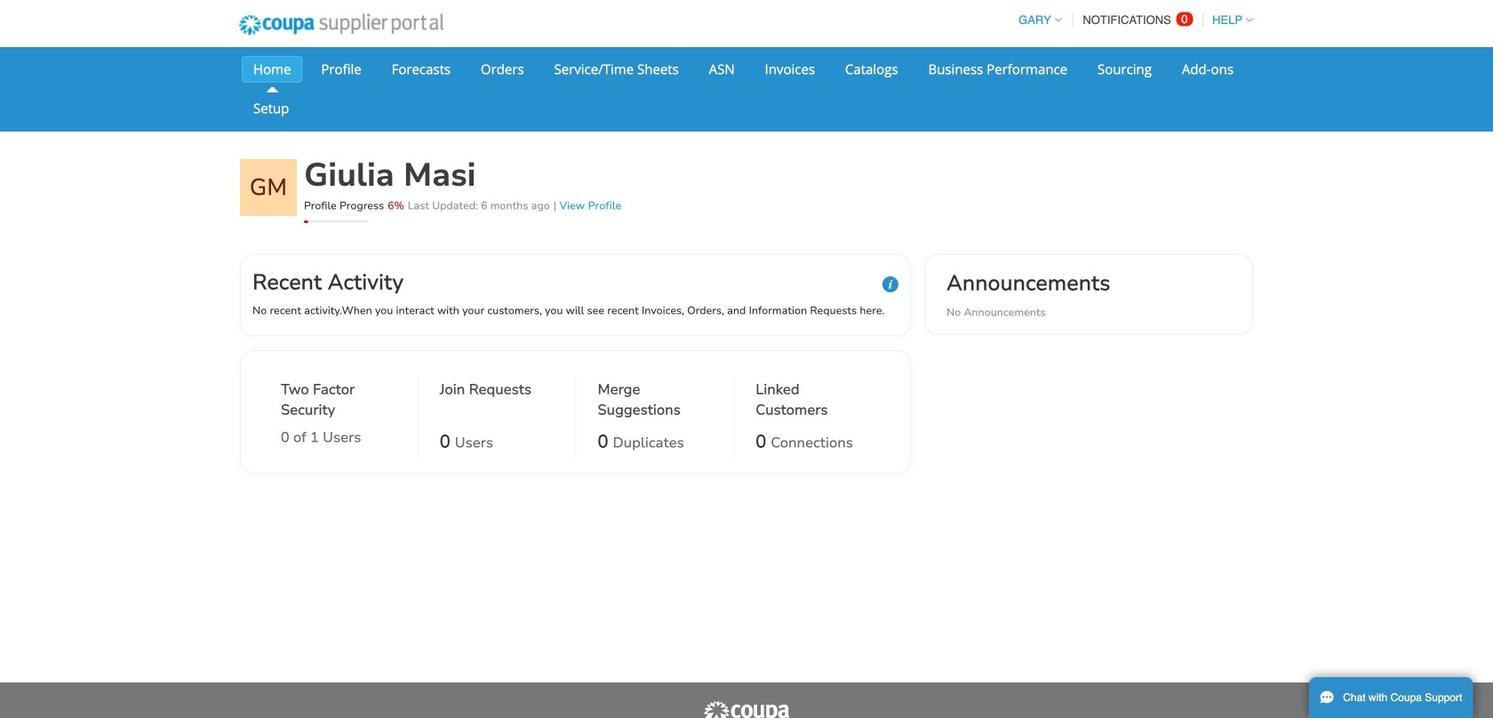 Task type: describe. For each thing, give the bounding box(es) containing it.
1 horizontal spatial coupa supplier portal image
[[702, 700, 791, 718]]

gm image
[[240, 159, 297, 216]]



Task type: vqa. For each thing, say whether or not it's contained in the screenshot.
left Coupa Supplier Portal image
yes



Task type: locate. For each thing, give the bounding box(es) containing it.
0 vertical spatial coupa supplier portal image
[[227, 3, 456, 47]]

0 horizontal spatial coupa supplier portal image
[[227, 3, 456, 47]]

additional information image
[[883, 276, 899, 292]]

1 vertical spatial coupa supplier portal image
[[702, 700, 791, 718]]

coupa supplier portal image
[[227, 3, 456, 47], [702, 700, 791, 718]]

navigation
[[1011, 3, 1253, 37]]



